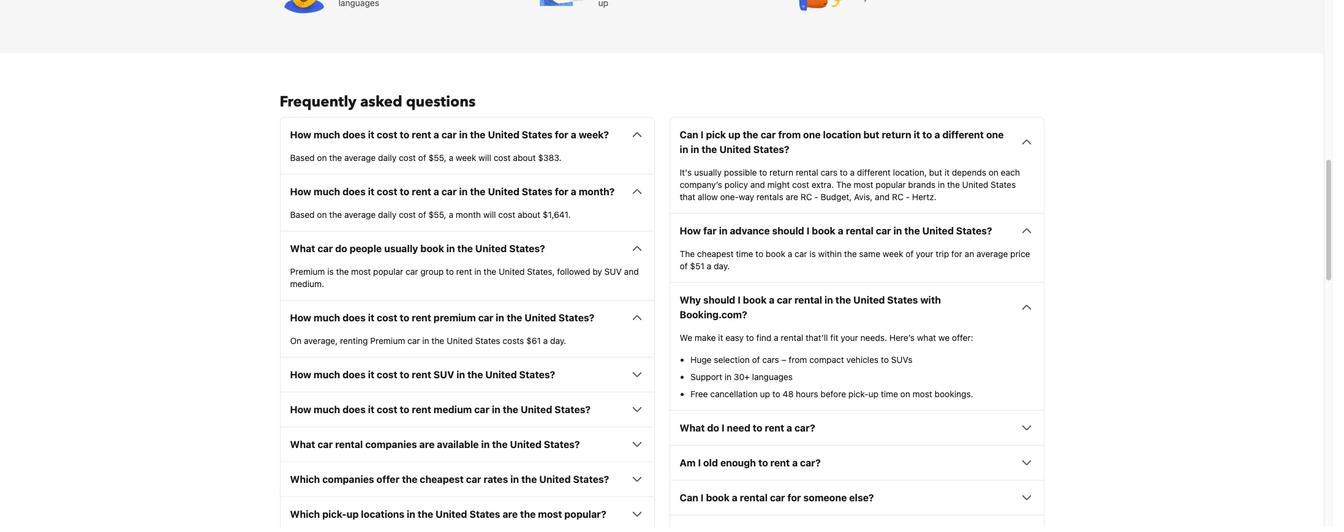 Task type: describe. For each thing, give the bounding box(es) containing it.
cost down how much does it cost to rent suv in the united states?
[[377, 405, 397, 416]]

how far in advance should i book a rental car in the united states? button
[[680, 224, 1034, 239]]

up down vehicles
[[869, 389, 879, 400]]

which pick-up locations in the united states are the most popular?
[[290, 509, 606, 520]]

huge selection of cars – from compact vehicles to suvs
[[691, 355, 913, 365]]

does for how much does it cost to rent a car in the united states for a week?
[[343, 129, 366, 140]]

states? inside what car do people usually book in the united states? "dropdown button"
[[509, 243, 545, 254]]

0 horizontal spatial week
[[456, 153, 476, 163]]

to right need
[[753, 423, 763, 434]]

1 vertical spatial companies
[[322, 474, 374, 485]]

a inside why should i book a car rental in the united states with booking.com?
[[769, 295, 775, 306]]

pick- inside which pick-up locations in the united states are the most popular? 'dropdown button'
[[322, 509, 347, 520]]

$55, for week?
[[429, 153, 447, 163]]

medium.
[[290, 279, 324, 289]]

offer
[[377, 474, 400, 485]]

might
[[768, 180, 790, 190]]

to up based on the average daily cost of $55, a month will cost about $1,641.
[[400, 186, 410, 197]]

a inside it's usually possible to return rental cars to a different location, but it depends on each company's policy and might cost extra. the most popular brands in the united states that allow one-way rentals are rc - budget, avis, and rc - hertz.
[[850, 167, 855, 178]]

rental inside why should i book a car rental in the united states with booking.com?
[[795, 295, 822, 306]]

states? inside the how much does it cost to rent medium car in the united states? dropdown button
[[555, 405, 591, 416]]

in inside premium is the most popular car group to rent in the united states, followed by suv and medium.
[[474, 267, 481, 277]]

united inside can i pick up the car from one location but return it to a different one in in the united states?
[[720, 144, 751, 155]]

book inside why should i book a car rental in the united states with booking.com?
[[743, 295, 767, 306]]

renting
[[340, 336, 368, 346]]

cost right month
[[498, 210, 515, 220]]

we're here for you image
[[280, 0, 329, 14]]

what car rental companies are available in the united states? button
[[290, 438, 644, 452]]

your inside "the cheapest time to book a car is within the same week of your trip for an average price of $51 a day."
[[916, 249, 934, 259]]

is inside "the cheapest time to book a car is within the same week of your trip for an average price of $51 a day."
[[810, 249, 816, 259]]

what do i need to rent a car?
[[680, 423, 815, 434]]

the cheapest time to book a car is within the same week of your trip for an average price of $51 a day.
[[680, 249, 1030, 272]]

different inside it's usually possible to return rental cars to a different location, but it depends on each company's policy and might cost extra. the most popular brands in the united states that allow one-way rentals are rc - budget, avis, and rc - hertz.
[[857, 167, 891, 178]]

cheapest inside dropdown button
[[420, 474, 464, 485]]

month?
[[579, 186, 615, 197]]

how much does it cost to rent a car in the united states for a week?
[[290, 129, 609, 140]]

it inside 'dropdown button'
[[368, 370, 375, 381]]

of up support in 30+ languages at the right
[[752, 355, 760, 365]]

to down how much does it cost to rent suv in the united states?
[[400, 405, 410, 416]]

group
[[420, 267, 444, 277]]

which companies offer the cheapest car rates  in the united states? button
[[290, 473, 644, 487]]

much for how much does it cost to rent medium car in the united states?
[[314, 405, 340, 416]]

most left bookings.
[[913, 389, 933, 400]]

a right $51
[[707, 261, 712, 272]]

same
[[859, 249, 881, 259]]

based for how much does it cost to rent a car in the united states for a month?
[[290, 210, 315, 220]]

in inside it's usually possible to return rental cars to a different location, but it depends on each company's policy and might cost extra. the most popular brands in the united states that allow one-way rentals are rc - budget, avis, and rc - hertz.
[[938, 180, 945, 190]]

enough
[[721, 458, 756, 469]]

states inside why should i book a car rental in the united states with booking.com?
[[887, 295, 918, 306]]

how for how much does it cost to rent medium car in the united states?
[[290, 405, 311, 416]]

hours
[[796, 389, 818, 400]]

cost down how much does it cost to rent a car in the united states for a week?
[[399, 153, 416, 163]]

cheapest inside "the cheapest time to book a car is within the same week of your trip for an average price of $51 a day."
[[697, 249, 734, 259]]

much for how much does it cost to rent premium car in the united states?
[[314, 313, 340, 324]]

languages
[[752, 372, 793, 383]]

0 vertical spatial companies
[[365, 440, 417, 451]]

locations
[[361, 509, 405, 520]]

people
[[350, 243, 382, 254]]

a left within
[[788, 249, 793, 259]]

to up "on average, renting premium car in the united states costs $61 a day."
[[400, 313, 410, 324]]

someone
[[804, 493, 847, 504]]

cost up based on the average daily cost of $55, a month will cost about $1,641.
[[377, 186, 397, 197]]

it's
[[680, 167, 692, 178]]

in inside why should i book a car rental in the united states with booking.com?
[[825, 295, 833, 306]]

how for how much does it cost to rent suv in the united states?
[[290, 370, 311, 381]]

what car do people usually book in the united states? button
[[290, 242, 644, 256]]

are inside 'dropdown button'
[[503, 509, 518, 520]]

company's
[[680, 180, 722, 190]]

car inside "the cheapest time to book a car is within the same week of your trip for an average price of $51 a day."
[[795, 249, 807, 259]]

for inside "dropdown button"
[[555, 129, 569, 140]]

1 one from the left
[[803, 129, 821, 140]]

return inside can i pick up the car from one location but return it to a different one in in the united states?
[[882, 129, 911, 140]]

am i old enough to rent a car? button
[[680, 456, 1034, 471]]

here's
[[890, 333, 915, 343]]

a right find
[[774, 333, 779, 343]]

trip
[[936, 249, 949, 259]]

with
[[921, 295, 941, 306]]

costs
[[503, 336, 524, 346]]

we
[[939, 333, 950, 343]]

one-
[[720, 192, 739, 202]]

should inside why should i book a car rental in the united states with booking.com?
[[703, 295, 736, 306]]

to inside premium is the most popular car group to rent in the united states, followed by suv and medium.
[[446, 267, 454, 277]]

48
[[783, 389, 794, 400]]

states left costs
[[475, 336, 500, 346]]

rental inside how far in advance should i book a rental car in the united states? dropdown button
[[846, 226, 874, 237]]

rental inside can i book a rental car for someone else? dropdown button
[[740, 493, 768, 504]]

0 vertical spatial and
[[750, 180, 765, 190]]

1 horizontal spatial pick-
[[849, 389, 869, 400]]

states? inside which companies offer the cheapest car rates  in the united states? dropdown button
[[573, 474, 609, 485]]

rent right need
[[765, 423, 784, 434]]

to up budget,
[[840, 167, 848, 178]]

states,
[[527, 267, 555, 277]]

from inside can i pick up the car from one location but return it to a different one in in the united states?
[[778, 129, 801, 140]]

on
[[290, 336, 302, 346]]

do inside "dropdown button"
[[335, 243, 347, 254]]

of left $51
[[680, 261, 688, 272]]

about for month?
[[518, 210, 541, 220]]

free cancellation image
[[540, 0, 589, 14]]

united inside premium is the most popular car group to rent in the united states, followed by suv and medium.
[[499, 267, 525, 277]]

how much does it cost to rent suv in the united states? button
[[290, 368, 644, 383]]

how much does it cost to rent a car in the united states for a week? button
[[290, 128, 644, 142]]

frequently asked questions
[[280, 92, 476, 112]]

an
[[965, 249, 974, 259]]

how much does it cost to rent a car in the united states for a month? button
[[290, 185, 644, 199]]

avis,
[[854, 192, 873, 202]]

we make it easy to find a rental that'll fit your needs. here's what we offer:
[[680, 333, 973, 343]]

how for how much does it cost to rent premium car in the united states?
[[290, 313, 311, 324]]

the inside it's usually possible to return rental cars to a different location, but it depends on each company's policy and might cost extra. the most popular brands in the united states that allow one-way rentals are rc - budget, avis, and rc - hertz.
[[947, 180, 960, 190]]

states? inside how much does it cost to rent premium car in the united states? dropdown button
[[559, 313, 595, 324]]

what car rental companies are available in the united states?
[[290, 440, 580, 451]]

2 horizontal spatial and
[[875, 192, 890, 202]]

week inside "the cheapest time to book a car is within the same week of your trip for an average price of $51 a day."
[[883, 249, 903, 259]]

i inside why should i book a car rental in the united states with booking.com?
[[738, 295, 741, 306]]

a down how much does it cost to rent a car in the united states for a week?
[[449, 153, 453, 163]]

the inside "the cheapest time to book a car is within the same week of your trip for an average price of $51 a day."
[[844, 249, 857, 259]]

how much does it cost to rent premium car in the united states? button
[[290, 311, 644, 326]]

location,
[[893, 167, 927, 178]]

suv inside 'dropdown button'
[[434, 370, 454, 381]]

why
[[680, 295, 701, 306]]

a inside can i pick up the car from one location but return it to a different one in in the united states?
[[935, 129, 940, 140]]

$1,641.
[[543, 210, 571, 220]]

what for what car rental companies are available in the united states?
[[290, 440, 315, 451]]

within
[[818, 249, 842, 259]]

old
[[703, 458, 718, 469]]

pick
[[706, 129, 726, 140]]

allow
[[698, 192, 718, 202]]

booking.com?
[[680, 310, 747, 321]]

support in 30+ languages
[[691, 372, 793, 383]]

can i book a rental car for someone else? button
[[680, 491, 1034, 506]]

different inside can i pick up the car from one location but return it to a different one in in the united states?
[[943, 129, 984, 140]]

cost inside it's usually possible to return rental cars to a different location, but it depends on each company's policy and might cost extra. the most popular brands in the united states that allow one-way rentals are rc - budget, avis, and rc - hertz.
[[792, 180, 809, 190]]

states? inside can i pick up the car from one location but return it to a different one in in the united states?
[[753, 144, 790, 155]]

most inside premium is the most popular car group to rent in the united states, followed by suv and medium.
[[351, 267, 371, 277]]

states inside it's usually possible to return rental cars to a different location, but it depends on each company's policy and might cost extra. the most popular brands in the united states that allow one-way rentals are rc - budget, avis, and rc - hertz.
[[991, 180, 1016, 190]]

car inside can i pick up the car from one location but return it to a different one in in the united states?
[[761, 129, 776, 140]]

of left trip
[[906, 249, 914, 259]]

does for how much does it cost to rent suv in the united states?
[[343, 370, 366, 381]]

how much does it cost to rent premium car in the united states?
[[290, 313, 595, 324]]

how much does it cost to rent medium car in the united states?
[[290, 405, 591, 416]]

cost up "on average, renting premium car in the united states costs $61 a day."
[[377, 313, 397, 324]]

by
[[593, 267, 602, 277]]

how for how much does it cost to rent a car in the united states for a week?
[[290, 129, 311, 140]]

car inside why should i book a car rental in the united states with booking.com?
[[777, 295, 792, 306]]

up down the languages on the right
[[760, 389, 770, 400]]

to inside can i pick up the car from one location but return it to a different one in in the united states?
[[923, 129, 932, 140]]

2 one from the left
[[986, 129, 1004, 140]]

much for how much does it cost to rent a car in the united states for a month?
[[314, 186, 340, 197]]

what
[[917, 333, 936, 343]]

why should i book a car rental in the united states with booking.com? button
[[680, 293, 1034, 322]]

$61
[[526, 336, 541, 346]]

book inside "dropdown button"
[[421, 243, 444, 254]]

of down how much does it cost to rent a car in the united states for a week?
[[418, 153, 426, 163]]

a left month?
[[571, 186, 577, 197]]

rent left medium
[[412, 405, 431, 416]]

average inside "the cheapest time to book a car is within the same week of your trip for an average price of $51 a day."
[[977, 249, 1008, 259]]

budget,
[[821, 192, 852, 202]]

return inside it's usually possible to return rental cars to a different location, but it depends on each company's policy and might cost extra. the most popular brands in the united states that allow one-way rentals are rc - budget, avis, and rc - hertz.
[[770, 167, 794, 178]]

1 vertical spatial time
[[881, 389, 898, 400]]

$51
[[690, 261, 705, 272]]

rental inside it's usually possible to return rental cars to a different location, but it depends on each company's policy and might cost extra. the most popular brands in the united states that allow one-way rentals are rc - budget, avis, and rc - hertz.
[[796, 167, 818, 178]]

$383.
[[538, 153, 562, 163]]

2 - from the left
[[906, 192, 910, 202]]

how much does it cost to rent suv in the united states?
[[290, 370, 555, 381]]

cost inside "dropdown button"
[[377, 129, 397, 140]]

usually inside "dropdown button"
[[384, 243, 418, 254]]

i inside can i pick up the car from one location but return it to a different one in in the united states?
[[701, 129, 704, 140]]

will for week?
[[479, 153, 491, 163]]

to inside "the cheapest time to book a car is within the same week of your trip for an average price of $51 a day."
[[756, 249, 764, 259]]

possible
[[724, 167, 757, 178]]

average for how much does it cost to rent a car in the united states for a week?
[[344, 153, 376, 163]]

followed
[[557, 267, 590, 277]]

1 - from the left
[[815, 192, 819, 202]]

brands
[[908, 180, 936, 190]]

extra.
[[812, 180, 834, 190]]

that
[[680, 192, 696, 202]]

find
[[757, 333, 772, 343]]

cancellation
[[710, 389, 758, 400]]

else?
[[849, 493, 874, 504]]

a up based on the average daily cost of $55, a week will cost about $383.
[[434, 129, 439, 140]]

which companies offer the cheapest car rates  in the united states?
[[290, 474, 609, 485]]

what do i need to rent a car? button
[[680, 421, 1034, 436]]

bookings.
[[935, 389, 973, 400]]

a up can i book a rental car for someone else?
[[792, 458, 798, 469]]

does for how much does it cost to rent a car in the united states for a month?
[[343, 186, 366, 197]]

location
[[823, 129, 861, 140]]

selection
[[714, 355, 750, 365]]

states inside which pick-up locations in the united states are the most popular? 'dropdown button'
[[470, 509, 500, 520]]

states? inside what car rental companies are available in the united states? dropdown button
[[544, 440, 580, 451]]

rent inside "dropdown button"
[[412, 129, 431, 140]]

to right enough
[[758, 458, 768, 469]]



Task type: locate. For each thing, give the bounding box(es) containing it.
that'll
[[806, 333, 828, 343]]

which inside 'dropdown button'
[[290, 509, 320, 520]]

2 vertical spatial are
[[503, 509, 518, 520]]

car
[[442, 129, 457, 140], [761, 129, 776, 140], [442, 186, 457, 197], [876, 226, 891, 237], [318, 243, 333, 254], [795, 249, 807, 259], [406, 267, 418, 277], [777, 295, 792, 306], [478, 313, 494, 324], [408, 336, 420, 346], [474, 405, 490, 416], [318, 440, 333, 451], [466, 474, 481, 485], [770, 493, 785, 504]]

do inside dropdown button
[[707, 423, 719, 434]]

0 vertical spatial average
[[344, 153, 376, 163]]

car?
[[795, 423, 815, 434], [800, 458, 821, 469]]

what
[[290, 243, 315, 254], [680, 423, 705, 434], [290, 440, 315, 451]]

up inside 'dropdown button'
[[347, 509, 359, 520]]

1 which from the top
[[290, 474, 320, 485]]

month
[[456, 210, 481, 220]]

$55, down how much does it cost to rent a car in the united states for a week?
[[429, 153, 447, 163]]

car inside premium is the most popular car group to rent in the united states, followed by suv and medium.
[[406, 267, 418, 277]]

are down might
[[786, 192, 798, 202]]

suvs
[[891, 355, 913, 365]]

1 horizontal spatial should
[[772, 226, 804, 237]]

0 horizontal spatial return
[[770, 167, 794, 178]]

2 daily from the top
[[378, 210, 397, 220]]

0 vertical spatial about
[[513, 153, 536, 163]]

states down rates
[[470, 509, 500, 520]]

about for week?
[[513, 153, 536, 163]]

popular down location, at the right
[[876, 180, 906, 190]]

united inside it's usually possible to return rental cars to a different location, but it depends on each company's policy and might cost extra. the most popular brands in the united states that allow one-way rentals are rc - budget, avis, and rc - hertz.
[[962, 180, 989, 190]]

rent up can i book a rental car for someone else?
[[771, 458, 790, 469]]

how far in advance should i book a rental car in the united states?
[[680, 226, 992, 237]]

1 vertical spatial can
[[680, 493, 698, 504]]

your right fit
[[841, 333, 858, 343]]

do left need
[[707, 423, 719, 434]]

popular
[[876, 180, 906, 190], [373, 267, 403, 277]]

to up location, at the right
[[923, 129, 932, 140]]

0 horizontal spatial premium
[[290, 267, 325, 277]]

5 million+ reviews image
[[799, 0, 848, 14]]

0 horizontal spatial cheapest
[[420, 474, 464, 485]]

what for what do i need to rent a car?
[[680, 423, 705, 434]]

popular inside premium is the most popular car group to rent in the united states, followed by suv and medium.
[[373, 267, 403, 277]]

a up based on the average daily cost of $55, a month will cost about $1,641.
[[434, 186, 439, 197]]

1 vertical spatial pick-
[[322, 509, 347, 520]]

0 vertical spatial pick-
[[849, 389, 869, 400]]

does for how much does it cost to rent premium car in the united states?
[[343, 313, 366, 324]]

0 horizontal spatial one
[[803, 129, 821, 140]]

1 horizontal spatial is
[[810, 249, 816, 259]]

united
[[488, 129, 520, 140], [720, 144, 751, 155], [962, 180, 989, 190], [488, 186, 520, 197], [922, 226, 954, 237], [475, 243, 507, 254], [499, 267, 525, 277], [854, 295, 885, 306], [525, 313, 556, 324], [447, 336, 473, 346], [485, 370, 517, 381], [521, 405, 552, 416], [510, 440, 542, 451], [539, 474, 571, 485], [436, 509, 467, 520]]

1 horizontal spatial cheapest
[[697, 249, 734, 259]]

1 vertical spatial will
[[483, 210, 496, 220]]

for up the '$383.'
[[555, 129, 569, 140]]

united inside why should i book a car rental in the united states with booking.com?
[[854, 295, 885, 306]]

0 horizontal spatial usually
[[384, 243, 418, 254]]

can i pick up the car from one location but return it to a different one in in the united states? button
[[680, 128, 1034, 157]]

the up budget,
[[836, 180, 852, 190]]

1 vertical spatial $55,
[[429, 210, 447, 220]]

day. right the $61
[[550, 336, 566, 346]]

in
[[459, 129, 468, 140], [680, 144, 688, 155], [691, 144, 699, 155], [938, 180, 945, 190], [459, 186, 468, 197], [719, 226, 728, 237], [894, 226, 902, 237], [447, 243, 455, 254], [474, 267, 481, 277], [825, 295, 833, 306], [496, 313, 504, 324], [422, 336, 429, 346], [457, 370, 465, 381], [725, 372, 732, 383], [492, 405, 501, 416], [481, 440, 490, 451], [510, 474, 519, 485], [407, 509, 415, 520]]

1 vertical spatial cheapest
[[420, 474, 464, 485]]

1 vertical spatial and
[[875, 192, 890, 202]]

what car do people usually book in the united states?
[[290, 243, 545, 254]]

on
[[317, 153, 327, 163], [989, 167, 999, 178], [317, 210, 327, 220], [901, 389, 910, 400]]

book up within
[[812, 226, 836, 237]]

1 vertical spatial usually
[[384, 243, 418, 254]]

are inside dropdown button
[[419, 440, 435, 451]]

1 daily from the top
[[378, 153, 397, 163]]

different up avis,
[[857, 167, 891, 178]]

car? for am i old enough to rent a car?
[[800, 458, 821, 469]]

0 vertical spatial premium
[[290, 267, 325, 277]]

and inside premium is the most popular car group to rent in the united states, followed by suv and medium.
[[624, 267, 639, 277]]

1 much from the top
[[314, 129, 340, 140]]

average for how much does it cost to rent a car in the united states for a month?
[[344, 210, 376, 220]]

0 horizontal spatial suv
[[434, 370, 454, 381]]

time down suvs
[[881, 389, 898, 400]]

1 vertical spatial should
[[703, 295, 736, 306]]

based on the average daily cost of $55, a week will cost about $383.
[[290, 153, 562, 163]]

0 horizontal spatial should
[[703, 295, 736, 306]]

0 horizontal spatial but
[[864, 129, 880, 140]]

about left the '$383.'
[[513, 153, 536, 163]]

0 vertical spatial based
[[290, 153, 315, 163]]

a down 48
[[787, 423, 792, 434]]

companies up offer
[[365, 440, 417, 451]]

0 vertical spatial which
[[290, 474, 320, 485]]

1 horizontal spatial time
[[881, 389, 898, 400]]

2 does from the top
[[343, 186, 366, 197]]

usually inside it's usually possible to return rental cars to a different location, but it depends on each company's policy and might cost extra. the most popular brands in the united states that allow one-way rentals are rc - budget, avis, and rc - hertz.
[[694, 167, 722, 178]]

1 vertical spatial car?
[[800, 458, 821, 469]]

for
[[555, 129, 569, 140], [555, 186, 569, 197], [952, 249, 963, 259], [788, 493, 801, 504]]

based for how much does it cost to rent a car in the united states for a week?
[[290, 153, 315, 163]]

does inside how much does it cost to rent premium car in the united states? dropdown button
[[343, 313, 366, 324]]

for inside "the cheapest time to book a car is within the same week of your trip for an average price of $51 a day."
[[952, 249, 963, 259]]

does inside the how much does it cost to rent medium car in the united states? dropdown button
[[343, 405, 366, 416]]

your
[[916, 249, 934, 259], [841, 333, 858, 343]]

how for how much does it cost to rent a car in the united states for a month?
[[290, 186, 311, 197]]

1 vertical spatial cars
[[762, 355, 779, 365]]

a up 'brands'
[[935, 129, 940, 140]]

0 horizontal spatial -
[[815, 192, 819, 202]]

can
[[680, 129, 698, 140], [680, 493, 698, 504]]

cars left –
[[762, 355, 779, 365]]

much for how much does it cost to rent a car in the united states for a week?
[[314, 129, 340, 140]]

1 vertical spatial are
[[419, 440, 435, 451]]

1 vertical spatial average
[[344, 210, 376, 220]]

can for can i book a rental car for someone else?
[[680, 493, 698, 504]]

frequently
[[280, 92, 357, 112]]

the inside why should i book a car rental in the united states with booking.com?
[[836, 295, 851, 306]]

how inside the how much does it cost to rent medium car in the united states? dropdown button
[[290, 405, 311, 416]]

is
[[810, 249, 816, 259], [327, 267, 334, 277]]

offer:
[[952, 333, 973, 343]]

0 vertical spatial suv
[[605, 267, 622, 277]]

0 vertical spatial can
[[680, 129, 698, 140]]

1 horizontal spatial the
[[836, 180, 852, 190]]

the
[[470, 129, 486, 140], [743, 129, 758, 140], [702, 144, 717, 155], [329, 153, 342, 163], [947, 180, 960, 190], [470, 186, 486, 197], [329, 210, 342, 220], [905, 226, 920, 237], [457, 243, 473, 254], [844, 249, 857, 259], [336, 267, 349, 277], [484, 267, 496, 277], [836, 295, 851, 306], [507, 313, 522, 324], [432, 336, 444, 346], [467, 370, 483, 381], [503, 405, 518, 416], [492, 440, 508, 451], [402, 474, 418, 485], [521, 474, 537, 485], [418, 509, 433, 520], [520, 509, 536, 520]]

fit
[[830, 333, 839, 343]]

does
[[343, 129, 366, 140], [343, 186, 366, 197], [343, 313, 366, 324], [343, 370, 366, 381], [343, 405, 366, 416]]

1 horizontal spatial and
[[750, 180, 765, 190]]

0 vertical spatial but
[[864, 129, 880, 140]]

support
[[691, 372, 722, 383]]

0 horizontal spatial pick-
[[322, 509, 347, 520]]

1 based from the top
[[290, 153, 315, 163]]

day. inside "the cheapest time to book a car is within the same week of your trip for an average price of $51 a day."
[[714, 261, 730, 272]]

1 vertical spatial popular
[[373, 267, 403, 277]]

and
[[750, 180, 765, 190], [875, 192, 890, 202], [624, 267, 639, 277]]

1 vertical spatial what
[[680, 423, 705, 434]]

vehicles
[[847, 355, 879, 365]]

1 vertical spatial return
[[770, 167, 794, 178]]

much for how much does it cost to rent suv in the united states?
[[314, 370, 340, 381]]

suv inside premium is the most popular car group to rent in the united states, followed by suv and medium.
[[605, 267, 622, 277]]

far
[[703, 226, 717, 237]]

how inside how far in advance should i book a rental car in the united states? dropdown button
[[680, 226, 701, 237]]

how inside the 'how much does it cost to rent suv in the united states?' 'dropdown button'
[[290, 370, 311, 381]]

week?
[[579, 129, 609, 140]]

5 much from the top
[[314, 405, 340, 416]]

cheapest up $51
[[697, 249, 734, 259]]

up
[[728, 129, 741, 140], [760, 389, 770, 400], [869, 389, 879, 400], [347, 509, 359, 520]]

most left popular?
[[538, 509, 562, 520]]

daily for how much does it cost to rent a car in the united states for a month?
[[378, 210, 397, 220]]

can i pick up the car from one location but return it to a different one in in the united states?
[[680, 129, 1004, 155]]

0 vertical spatial should
[[772, 226, 804, 237]]

$55,
[[429, 153, 447, 163], [429, 210, 447, 220]]

rc down extra. on the top right of the page
[[801, 192, 812, 202]]

1 can from the top
[[680, 129, 698, 140]]

can i book a rental car for someone else?
[[680, 493, 874, 504]]

2 $55, from the top
[[429, 210, 447, 220]]

1 vertical spatial your
[[841, 333, 858, 343]]

most
[[854, 180, 874, 190], [351, 267, 371, 277], [913, 389, 933, 400], [538, 509, 562, 520]]

rc left the hertz.
[[892, 192, 904, 202]]

one left location
[[803, 129, 821, 140]]

policy
[[725, 180, 748, 190]]

1 vertical spatial from
[[789, 355, 807, 365]]

we
[[680, 333, 692, 343]]

3 does from the top
[[343, 313, 366, 324]]

rental inside what car rental companies are available in the united states? dropdown button
[[335, 440, 363, 451]]

a down enough
[[732, 493, 738, 504]]

how inside how much does it cost to rent a car in the united states for a month? dropdown button
[[290, 186, 311, 197]]

0 vertical spatial are
[[786, 192, 798, 202]]

a up within
[[838, 226, 844, 237]]

cars inside it's usually possible to return rental cars to a different location, but it depends on each company's policy and might cost extra. the most popular brands in the united states that allow one-way rentals are rc - budget, avis, and rc - hertz.
[[821, 167, 838, 178]]

1 horizontal spatial week
[[883, 249, 903, 259]]

1 horizontal spatial usually
[[694, 167, 722, 178]]

the inside it's usually possible to return rental cars to a different location, but it depends on each company's policy and might cost extra. the most popular brands in the united states that allow one-way rentals are rc - budget, avis, and rc - hertz.
[[836, 180, 852, 190]]

rent up based on the average daily cost of $55, a week will cost about $383.
[[412, 129, 431, 140]]

premium right the renting
[[370, 336, 405, 346]]

0 vertical spatial day.
[[714, 261, 730, 272]]

the inside "the cheapest time to book a car is within the same week of your trip for an average price of $51 a day."
[[680, 249, 695, 259]]

1 horizontal spatial rc
[[892, 192, 904, 202]]

0 horizontal spatial different
[[857, 167, 891, 178]]

on inside it's usually possible to return rental cars to a different location, but it depends on each company's policy and might cost extra. the most popular brands in the united states that allow one-way rentals are rc - budget, avis, and rc - hertz.
[[989, 167, 999, 178]]

usually right people at the top
[[384, 243, 418, 254]]

does for how much does it cost to rent medium car in the united states?
[[343, 405, 366, 416]]

can for can i pick up the car from one location but return it to a different one in in the united states?
[[680, 129, 698, 140]]

0 horizontal spatial your
[[841, 333, 858, 343]]

states down each
[[991, 180, 1016, 190]]

states inside "how much does it cost to rent a car in the united states for a week?" "dropdown button"
[[522, 129, 553, 140]]

states
[[522, 129, 553, 140], [991, 180, 1016, 190], [522, 186, 553, 197], [887, 295, 918, 306], [475, 336, 500, 346], [470, 509, 500, 520]]

0 vertical spatial is
[[810, 249, 816, 259]]

from
[[778, 129, 801, 140], [789, 355, 807, 365]]

average,
[[304, 336, 338, 346]]

average up people at the top
[[344, 210, 376, 220]]

0 vertical spatial cheapest
[[697, 249, 734, 259]]

0 vertical spatial popular
[[876, 180, 906, 190]]

cars
[[821, 167, 838, 178], [762, 355, 779, 365]]

one up each
[[986, 129, 1004, 140]]

medium
[[434, 405, 472, 416]]

premium inside premium is the most popular car group to rent in the united states, followed by suv and medium.
[[290, 267, 325, 277]]

–
[[782, 355, 787, 365]]

2 vertical spatial average
[[977, 249, 1008, 259]]

2 vertical spatial and
[[624, 267, 639, 277]]

most down people at the top
[[351, 267, 371, 277]]

am i old enough to rent a car?
[[680, 458, 821, 469]]

1 horizontal spatial your
[[916, 249, 934, 259]]

suv right by
[[605, 267, 622, 277]]

of up what car do people usually book in the united states?
[[418, 210, 426, 220]]

daily up people at the top
[[378, 210, 397, 220]]

1 vertical spatial which
[[290, 509, 320, 520]]

1 vertical spatial premium
[[370, 336, 405, 346]]

daily for how much does it cost to rent a car in the united states for a week?
[[378, 153, 397, 163]]

about left $1,641.
[[518, 210, 541, 220]]

rent up based on the average daily cost of $55, a month will cost about $1,641.
[[412, 186, 431, 197]]

your left trip
[[916, 249, 934, 259]]

compact
[[810, 355, 844, 365]]

need
[[727, 423, 751, 434]]

it's usually possible to return rental cars to a different location, but it depends on each company's policy and might cost extra. the most popular brands in the united states that allow one-way rentals are rc - budget, avis, and rc - hertz.
[[680, 167, 1020, 202]]

premium up medium.
[[290, 267, 325, 277]]

for left an at the top right of page
[[952, 249, 963, 259]]

0 vertical spatial car?
[[795, 423, 815, 434]]

pick- left locations
[[322, 509, 347, 520]]

2 which from the top
[[290, 509, 320, 520]]

rentals
[[757, 192, 784, 202]]

0 vertical spatial your
[[916, 249, 934, 259]]

0 vertical spatial daily
[[378, 153, 397, 163]]

up right the pick on the top right of the page
[[728, 129, 741, 140]]

5 does from the top
[[343, 405, 366, 416]]

up inside can i pick up the car from one location but return it to a different one in in the united states?
[[728, 129, 741, 140]]

1 horizontal spatial are
[[503, 509, 518, 520]]

which
[[290, 474, 320, 485], [290, 509, 320, 520]]

4 much from the top
[[314, 370, 340, 381]]

rates
[[484, 474, 508, 485]]

book inside "the cheapest time to book a car is within the same week of your trip for an average price of $51 a day."
[[766, 249, 786, 259]]

does inside how much does it cost to rent a car in the united states for a month? dropdown button
[[343, 186, 366, 197]]

daily down asked
[[378, 153, 397, 163]]

is inside premium is the most popular car group to rent in the united states, followed by suv and medium.
[[327, 267, 334, 277]]

1 horizontal spatial day.
[[714, 261, 730, 272]]

cost down "how much does it cost to rent a car in the united states for a week?" "dropdown button" on the top of the page
[[494, 153, 511, 163]]

1 vertical spatial about
[[518, 210, 541, 220]]

to inside "dropdown button"
[[400, 129, 410, 140]]

a left week?
[[571, 129, 577, 140]]

premium is the most popular car group to rent in the united states, followed by suv and medium.
[[290, 267, 639, 289]]

0 horizontal spatial are
[[419, 440, 435, 451]]

make
[[695, 333, 716, 343]]

a left month
[[449, 210, 453, 220]]

book down 'old'
[[706, 493, 730, 504]]

0 vertical spatial will
[[479, 153, 491, 163]]

do
[[335, 243, 347, 254], [707, 423, 719, 434]]

of
[[418, 153, 426, 163], [418, 210, 426, 220], [906, 249, 914, 259], [680, 261, 688, 272], [752, 355, 760, 365]]

to up based on the average daily cost of $55, a week will cost about $383.
[[400, 129, 410, 140]]

the up $51
[[680, 249, 695, 259]]

price
[[1010, 249, 1030, 259]]

states? inside the 'how much does it cost to rent suv in the united states?' 'dropdown button'
[[519, 370, 555, 381]]

1 horizontal spatial suv
[[605, 267, 622, 277]]

1 vertical spatial based
[[290, 210, 315, 220]]

0 horizontal spatial cars
[[762, 355, 779, 365]]

depends
[[952, 167, 986, 178]]

1 horizontal spatial different
[[943, 129, 984, 140]]

each
[[1001, 167, 1020, 178]]

but inside it's usually possible to return rental cars to a different location, but it depends on each company's policy and might cost extra. the most popular brands in the united states that allow one-way rentals are rc - budget, avis, and rc - hertz.
[[929, 167, 942, 178]]

from up might
[[778, 129, 801, 140]]

are inside it's usually possible to return rental cars to a different location, but it depends on each company's policy and might cost extra. the most popular brands in the united states that allow one-way rentals are rc - budget, avis, and rc - hertz.
[[786, 192, 798, 202]]

car? for what do i need to rent a car?
[[795, 423, 815, 434]]

which for which companies offer the cheapest car rates  in the united states?
[[290, 474, 320, 485]]

week right same
[[883, 249, 903, 259]]

popular?
[[564, 509, 606, 520]]

0 horizontal spatial time
[[736, 249, 753, 259]]

3 much from the top
[[314, 313, 340, 324]]

should inside dropdown button
[[772, 226, 804, 237]]

1 vertical spatial day.
[[550, 336, 566, 346]]

cost inside 'dropdown button'
[[377, 370, 397, 381]]

can inside can i pick up the car from one location but return it to a different one in in the united states?
[[680, 129, 698, 140]]

1 horizontal spatial cars
[[821, 167, 838, 178]]

1 $55, from the top
[[429, 153, 447, 163]]

up left locations
[[347, 509, 359, 520]]

$55, for month?
[[429, 210, 447, 220]]

based on the average daily cost of $55, a month will cost about $1,641.
[[290, 210, 571, 220]]

2 rc from the left
[[892, 192, 904, 202]]

car? down hours at the right bottom
[[795, 423, 815, 434]]

it inside it's usually possible to return rental cars to a different location, but it depends on each company's policy and might cost extra. the most popular brands in the united states that allow one-way rentals are rc - budget, avis, and rc - hertz.
[[945, 167, 950, 178]]

states? inside how far in advance should i book a rental car in the united states? dropdown button
[[956, 226, 992, 237]]

before
[[821, 389, 846, 400]]

which for which pick-up locations in the united states are the most popular?
[[290, 509, 320, 520]]

can inside can i book a rental car for someone else? dropdown button
[[680, 493, 698, 504]]

1 horizontal spatial -
[[906, 192, 910, 202]]

how for how far in advance should i book a rental car in the united states?
[[680, 226, 701, 237]]

much inside "dropdown button"
[[314, 129, 340, 140]]

popular down people at the top
[[373, 267, 403, 277]]

different up depends
[[943, 129, 984, 140]]

it inside can i pick up the car from one location but return it to a different one in in the united states?
[[914, 129, 920, 140]]

0 vertical spatial $55,
[[429, 153, 447, 163]]

to down "on average, renting premium car in the united states costs $61 a day."
[[400, 370, 410, 381]]

states?
[[753, 144, 790, 155], [956, 226, 992, 237], [509, 243, 545, 254], [559, 313, 595, 324], [519, 370, 555, 381], [555, 405, 591, 416], [544, 440, 580, 451], [573, 474, 609, 485]]

suv up the how much does it cost to rent medium car in the united states?
[[434, 370, 454, 381]]

1 rc from the left
[[801, 192, 812, 202]]

a up avis,
[[850, 167, 855, 178]]

day.
[[714, 261, 730, 272], [550, 336, 566, 346]]

0 horizontal spatial popular
[[373, 267, 403, 277]]

huge
[[691, 355, 712, 365]]

should
[[772, 226, 804, 237], [703, 295, 736, 306]]

to left 48
[[773, 389, 781, 400]]

1 horizontal spatial popular
[[876, 180, 906, 190]]

most inside which pick-up locations in the united states are the most popular? 'dropdown button'
[[538, 509, 562, 520]]

will right month
[[483, 210, 496, 220]]

book up find
[[743, 295, 767, 306]]

cars up extra. on the top right of the page
[[821, 167, 838, 178]]

0 horizontal spatial do
[[335, 243, 347, 254]]

for up $1,641.
[[555, 186, 569, 197]]

rent inside 'dropdown button'
[[412, 370, 431, 381]]

0 vertical spatial do
[[335, 243, 347, 254]]

pick- right before
[[849, 389, 869, 400]]

based
[[290, 153, 315, 163], [290, 210, 315, 220]]

much inside 'dropdown button'
[[314, 370, 340, 381]]

return up might
[[770, 167, 794, 178]]

does inside "how much does it cost to rent a car in the united states for a week?" "dropdown button"
[[343, 129, 366, 140]]

to inside 'dropdown button'
[[400, 370, 410, 381]]

return
[[882, 129, 911, 140], [770, 167, 794, 178]]

to right possible
[[759, 167, 767, 178]]

1 horizontal spatial but
[[929, 167, 942, 178]]

needs.
[[861, 333, 887, 343]]

which inside dropdown button
[[290, 474, 320, 485]]

but
[[864, 129, 880, 140], [929, 167, 942, 178]]

1 vertical spatial daily
[[378, 210, 397, 220]]

about
[[513, 153, 536, 163], [518, 210, 541, 220]]

0 vertical spatial cars
[[821, 167, 838, 178]]

rent inside premium is the most popular car group to rent in the united states, followed by suv and medium.
[[456, 267, 472, 277]]

rent down "on average, renting premium car in the united states costs $61 a day."
[[412, 370, 431, 381]]

are
[[786, 192, 798, 202], [419, 440, 435, 451], [503, 509, 518, 520]]

but right location
[[864, 129, 880, 140]]

to right the group
[[446, 267, 454, 277]]

what for what car do people usually book in the united states?
[[290, 243, 315, 254]]

1 does from the top
[[343, 129, 366, 140]]

1 horizontal spatial one
[[986, 129, 1004, 140]]

and right by
[[624, 267, 639, 277]]

which pick-up locations in the united states are the most popular? button
[[290, 508, 644, 522]]

a up find
[[769, 295, 775, 306]]

0 vertical spatial week
[[456, 153, 476, 163]]

how much does it cost to rent a car in the united states for a month?
[[290, 186, 615, 197]]

usually
[[694, 167, 722, 178], [384, 243, 418, 254]]

questions
[[406, 92, 476, 112]]

why should i book a car rental in the united states with booking.com?
[[680, 295, 941, 321]]

can down am
[[680, 493, 698, 504]]

book up the group
[[421, 243, 444, 254]]

to left find
[[746, 333, 754, 343]]

states inside how much does it cost to rent a car in the united states for a month? dropdown button
[[522, 186, 553, 197]]

a right the $61
[[543, 336, 548, 346]]

1 horizontal spatial premium
[[370, 336, 405, 346]]

will for month?
[[483, 210, 496, 220]]

it inside "dropdown button"
[[368, 129, 375, 140]]

car? up someone
[[800, 458, 821, 469]]

week down "how much does it cost to rent a car in the united states for a week?" "dropdown button" on the top of the page
[[456, 153, 476, 163]]

2 based from the top
[[290, 210, 315, 220]]

1 horizontal spatial do
[[707, 423, 719, 434]]

0 horizontal spatial rc
[[801, 192, 812, 202]]

1 vertical spatial the
[[680, 249, 695, 259]]

but inside can i pick up the car from one location but return it to a different one in in the united states?
[[864, 129, 880, 140]]

0 vertical spatial the
[[836, 180, 852, 190]]

2 much from the top
[[314, 186, 340, 197]]

0 horizontal spatial is
[[327, 267, 334, 277]]

2 can from the top
[[680, 493, 698, 504]]

for left someone
[[788, 493, 801, 504]]

rental
[[796, 167, 818, 178], [846, 226, 874, 237], [795, 295, 822, 306], [781, 333, 803, 343], [335, 440, 363, 451], [740, 493, 768, 504]]

free
[[691, 389, 708, 400]]

average right an at the top right of page
[[977, 249, 1008, 259]]

premium
[[434, 313, 476, 324]]

am
[[680, 458, 696, 469]]

rent up "on average, renting premium car in the united states costs $61 a day."
[[412, 313, 431, 324]]

$55, down how much does it cost to rent a car in the united states for a month?
[[429, 210, 447, 220]]

4 does from the top
[[343, 370, 366, 381]]

most inside it's usually possible to return rental cars to a different location, but it depends on each company's policy and might cost extra. the most popular brands in the united states that allow one-way rentals are rc - budget, avis, and rc - hertz.
[[854, 180, 874, 190]]

pick-
[[849, 389, 869, 400], [322, 509, 347, 520]]

popular inside it's usually possible to return rental cars to a different location, but it depends on each company's policy and might cost extra. the most popular brands in the united states that allow one-way rentals are rc - budget, avis, and rc - hertz.
[[876, 180, 906, 190]]

and up way
[[750, 180, 765, 190]]

cost up what car do people usually book in the united states?
[[399, 210, 416, 220]]

0 vertical spatial what
[[290, 243, 315, 254]]

to left suvs
[[881, 355, 889, 365]]

time inside "the cheapest time to book a car is within the same week of your trip for an average price of $51 a day."
[[736, 249, 753, 259]]

companies left offer
[[322, 474, 374, 485]]

rent down what car do people usually book in the united states? "dropdown button"
[[456, 267, 472, 277]]

0 vertical spatial usually
[[694, 167, 722, 178]]

1 vertical spatial different
[[857, 167, 891, 178]]



Task type: vqa. For each thing, say whether or not it's contained in the screenshot.
someone
yes



